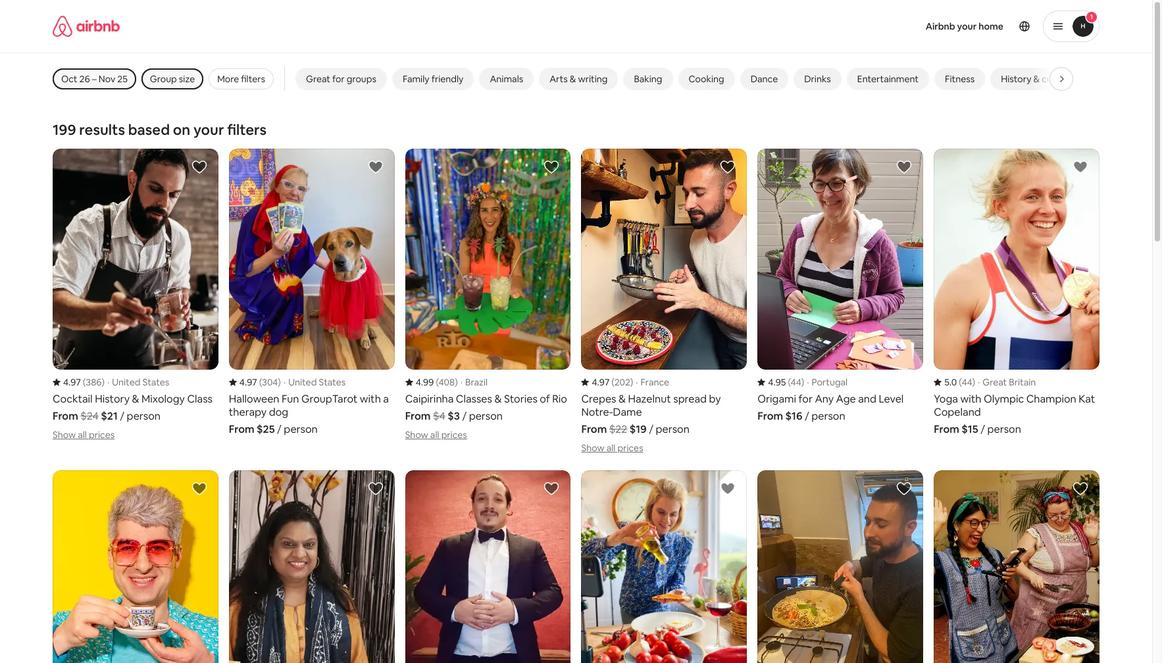 Task type: vqa. For each thing, say whether or not it's contained in the screenshot.
44 associated with $16
yes



Task type: describe. For each thing, give the bounding box(es) containing it.
1 vertical spatial your
[[193, 120, 224, 139]]

from $4 $3 / person show all prices
[[405, 409, 503, 441]]

/ inside halloween fun grouptarot with a therapy dog group
[[277, 422, 282, 436]]

fitness
[[945, 73, 975, 85]]

199
[[53, 120, 76, 139]]

199 results based on your filters
[[53, 120, 267, 139]]

filters inside button
[[241, 73, 265, 85]]

all for $24
[[78, 429, 87, 441]]

entertainment
[[857, 73, 919, 85]]

( for 4.97 ( 386 )
[[83, 376, 86, 388]]

all for $22
[[607, 442, 616, 454]]

· for 4.95 ( 44 )
[[807, 376, 809, 388]]

· for 5.0 ( 44 )
[[978, 376, 980, 388]]

44 for $16
[[791, 376, 801, 388]]

united for from $25
[[288, 376, 317, 388]]

brazil
[[465, 376, 488, 388]]

( for 5.0 ( 44 )
[[959, 376, 962, 388]]

france
[[641, 376, 669, 388]]

) for 4.97 ( 386 )
[[102, 376, 105, 388]]

groups
[[347, 73, 376, 85]]

history
[[1001, 73, 1032, 85]]

great inside 'button'
[[306, 73, 330, 85]]

from for from $16 / person
[[758, 409, 783, 423]]

$3
[[448, 409, 460, 423]]

from $25 / person
[[229, 422, 318, 436]]

5.0
[[945, 376, 957, 388]]

entertainment button
[[847, 68, 929, 90]]

dance
[[751, 73, 778, 85]]

) for 4.99 ( 408 )
[[455, 376, 458, 388]]

) for 5.0 ( 44 )
[[972, 376, 975, 388]]

airbnb your home link
[[918, 13, 1012, 40]]

for
[[332, 73, 345, 85]]

· france
[[636, 376, 669, 388]]

on
[[173, 120, 190, 139]]

· portugal
[[807, 376, 848, 388]]

show for $22
[[581, 442, 605, 454]]

arts & writing button
[[539, 68, 618, 90]]

person inside halloween fun grouptarot with a therapy dog group
[[284, 422, 318, 436]]

4.99
[[416, 376, 434, 388]]

great for groups element
[[306, 73, 376, 85]]

prices for $3
[[441, 429, 467, 441]]

$19
[[630, 422, 647, 436]]

person inside from $24 $21 / person show all prices
[[127, 409, 161, 423]]

dance button
[[740, 68, 789, 90]]

great for groups button
[[296, 68, 387, 90]]

rating 5.0 out of 5; 44 reviews image
[[934, 376, 975, 388]]

4.99 ( 408 )
[[416, 376, 458, 388]]

great inside yoga with olympic champion kat copeland group
[[983, 376, 1007, 388]]

4.97 for $22
[[592, 376, 610, 388]]

show for $24
[[53, 429, 76, 441]]

show all prices button for $22
[[581, 442, 643, 454]]

halloween fun grouptarot with a therapy dog group
[[229, 149, 395, 436]]

profile element
[[691, 0, 1100, 53]]

caipirinha classes & stories of rio group
[[405, 149, 571, 441]]

5.0 ( 44 )
[[945, 376, 975, 388]]

4.97 for $24
[[63, 376, 81, 388]]

from for from $4 $3 / person show all prices
[[405, 409, 431, 423]]

/ inside from $24 $21 / person show all prices
[[120, 409, 124, 423]]

save this experience image inside "caipirinha classes & stories of rio" "group"
[[544, 159, 560, 175]]

history & culture button
[[991, 68, 1082, 90]]

baking element
[[634, 73, 662, 85]]

cooking
[[689, 73, 724, 85]]

person inside origami for any age and level group
[[812, 409, 845, 423]]

rating 4.99 out of 5; 408 reviews image
[[405, 376, 458, 388]]

cooking button
[[678, 68, 735, 90]]

· united states for from $25
[[284, 376, 346, 388]]

portugal
[[812, 376, 848, 388]]

( for 4.95 ( 44 )
[[788, 376, 791, 388]]

) for 4.95 ( 44 )
[[801, 376, 804, 388]]

drinks button
[[794, 68, 842, 90]]

4.97 ( 386 )
[[63, 376, 105, 388]]

airbnb your home
[[926, 20, 1004, 32]]

( for 4.97 ( 304 )
[[259, 376, 262, 388]]

fitness button
[[935, 68, 985, 90]]

more filters
[[217, 73, 265, 85]]

$16
[[786, 409, 803, 423]]

arts
[[550, 73, 568, 85]]

1 vertical spatial filters
[[227, 120, 267, 139]]

show all prices button for $24
[[53, 429, 115, 441]]

person inside from $4 $3 / person show all prices
[[469, 409, 503, 423]]

more
[[217, 73, 239, 85]]

$25
[[257, 422, 275, 436]]

· brazil
[[461, 376, 488, 388]]

from $22 $19 / person show all prices
[[581, 422, 690, 454]]



Task type: locate. For each thing, give the bounding box(es) containing it.
person right $15
[[988, 422, 1021, 436]]

britain
[[1009, 376, 1036, 388]]

2 ( from the left
[[259, 376, 262, 388]]

( inside origami for any age and level group
[[788, 376, 791, 388]]

home
[[979, 20, 1004, 32]]

0 horizontal spatial 4.97
[[63, 376, 81, 388]]

4.97 left 202
[[592, 376, 610, 388]]

· united states inside cocktail history & mixology class group
[[107, 376, 169, 388]]

5 · from the left
[[807, 376, 809, 388]]

44 for $15
[[962, 376, 972, 388]]

1 & from the left
[[570, 73, 576, 85]]

your inside profile element
[[957, 20, 977, 32]]

· united states inside halloween fun grouptarot with a therapy dog group
[[284, 376, 346, 388]]

show all prices button inside "caipirinha classes & stories of rio" "group"
[[405, 429, 467, 441]]

1 horizontal spatial show all prices button
[[405, 429, 467, 441]]

based
[[128, 120, 170, 139]]

save this experience image inside yoga with olympic champion kat copeland group
[[1073, 159, 1089, 175]]

family friendly button
[[392, 68, 474, 90]]

from left $22
[[581, 422, 607, 436]]

2 4.97 from the left
[[239, 376, 257, 388]]

cooking element
[[689, 73, 724, 85]]

united inside cocktail history & mixology class group
[[112, 376, 141, 388]]

prices for $19
[[618, 442, 643, 454]]

from $16 / person
[[758, 409, 845, 423]]

5 ( from the left
[[788, 376, 791, 388]]

your left home
[[957, 20, 977, 32]]

5 ) from the left
[[801, 376, 804, 388]]

( up $24
[[83, 376, 86, 388]]

· inside halloween fun grouptarot with a therapy dog group
[[284, 376, 286, 388]]

all inside from $24 $21 / person show all prices
[[78, 429, 87, 441]]

44 right 5.0
[[962, 376, 972, 388]]

44 inside origami for any age and level group
[[791, 376, 801, 388]]

more filters button
[[209, 68, 274, 90]]

4 · from the left
[[636, 376, 638, 388]]

show all prices button for $4
[[405, 429, 467, 441]]

· for 4.99 ( 408 )
[[461, 376, 463, 388]]

person
[[127, 409, 161, 423], [469, 409, 503, 423], [812, 409, 845, 423], [284, 422, 318, 436], [656, 422, 690, 436], [988, 422, 1021, 436]]

2 states from the left
[[319, 376, 346, 388]]

/ right $21
[[120, 409, 124, 423]]

united inside halloween fun grouptarot with a therapy dog group
[[288, 376, 317, 388]]

0 horizontal spatial great
[[306, 73, 330, 85]]

1 horizontal spatial states
[[319, 376, 346, 388]]

4.97 ( 304 )
[[239, 376, 281, 388]]

0 horizontal spatial · united states
[[107, 376, 169, 388]]

1
[[1090, 13, 1093, 21]]

) left · portugal
[[801, 376, 804, 388]]

history & culture element
[[1001, 73, 1072, 85]]

( for 4.97 ( 202 )
[[612, 376, 615, 388]]

from inside origami for any age and level group
[[758, 409, 783, 423]]

2 ) from the left
[[278, 376, 281, 388]]

) inside cocktail history & mixology class group
[[102, 376, 105, 388]]

( up $25
[[259, 376, 262, 388]]

304
[[262, 376, 278, 388]]

2 horizontal spatial show all prices button
[[581, 442, 643, 454]]

) for 4.97 ( 304 )
[[278, 376, 281, 388]]

1 · from the left
[[107, 376, 109, 388]]

/ right $16
[[805, 409, 809, 423]]

states right 386
[[143, 376, 169, 388]]

drinks element
[[804, 73, 831, 85]]

save this experience image
[[544, 159, 560, 175], [544, 481, 560, 497], [720, 481, 736, 497], [896, 481, 912, 497]]

from $24 $21 / person show all prices
[[53, 409, 161, 441]]

( right the 4.99
[[436, 376, 439, 388]]

· right 408
[[461, 376, 463, 388]]

) inside crepes & hazelnut spread by notre-dame group
[[630, 376, 633, 388]]

prices down $19
[[618, 442, 643, 454]]

· inside yoga with olympic champion kat copeland group
[[978, 376, 980, 388]]

6 · from the left
[[978, 376, 980, 388]]

person inside yoga with olympic champion kat copeland group
[[988, 422, 1021, 436]]

· inside origami for any age and level group
[[807, 376, 809, 388]]

1 united from the left
[[112, 376, 141, 388]]

·
[[107, 376, 109, 388], [284, 376, 286, 388], [461, 376, 463, 388], [636, 376, 638, 388], [807, 376, 809, 388], [978, 376, 980, 388]]

· left portugal at the bottom right of page
[[807, 376, 809, 388]]

44
[[791, 376, 801, 388], [962, 376, 972, 388]]

all down $22
[[607, 442, 616, 454]]

origami for any age and level group
[[758, 149, 923, 423]]

from inside from $4 $3 / person show all prices
[[405, 409, 431, 423]]

results
[[79, 120, 125, 139]]

0 vertical spatial great
[[306, 73, 330, 85]]

show all prices button inside crepes & hazelnut spread by notre-dame group
[[581, 442, 643, 454]]

) left '· brazil'
[[455, 376, 458, 388]]

/ inside the from $22 $19 / person show all prices
[[649, 422, 654, 436]]

) inside yoga with olympic champion kat copeland group
[[972, 376, 975, 388]]

3 4.97 from the left
[[592, 376, 610, 388]]

· great britain
[[978, 376, 1036, 388]]

4.95
[[768, 376, 786, 388]]

4 ( from the left
[[612, 376, 615, 388]]

$22
[[609, 422, 627, 436]]

yoga with olympic champion kat copeland group
[[934, 149, 1100, 436]]

) right 5.0
[[972, 376, 975, 388]]

· for 4.97 ( 304 )
[[284, 376, 286, 388]]

( inside halloween fun grouptarot with a therapy dog group
[[259, 376, 262, 388]]

culture
[[1042, 73, 1072, 85]]

4.97 inside cocktail history & mixology class group
[[63, 376, 81, 388]]

friendly
[[432, 73, 464, 85]]

/ right $3
[[462, 409, 467, 423]]

prices for $21
[[89, 429, 115, 441]]

all inside the from $22 $19 / person show all prices
[[607, 442, 616, 454]]

person right $3
[[469, 409, 503, 423]]

1 horizontal spatial prices
[[441, 429, 467, 441]]

great left britain
[[983, 376, 1007, 388]]

3 ( from the left
[[436, 376, 439, 388]]

3 · from the left
[[461, 376, 463, 388]]

0 vertical spatial filters
[[241, 73, 265, 85]]

)
[[102, 376, 105, 388], [278, 376, 281, 388], [455, 376, 458, 388], [630, 376, 633, 388], [801, 376, 804, 388], [972, 376, 975, 388]]

3 ) from the left
[[455, 376, 458, 388]]

person right $25
[[284, 422, 318, 436]]

prices inside the from $22 $19 / person show all prices
[[618, 442, 643, 454]]

1 horizontal spatial &
[[1034, 73, 1040, 85]]

show all prices button
[[53, 429, 115, 441], [405, 429, 467, 441], [581, 442, 643, 454]]

( inside crepes & hazelnut spread by notre-dame group
[[612, 376, 615, 388]]

animals
[[490, 73, 523, 85]]

4.97
[[63, 376, 81, 388], [239, 376, 257, 388], [592, 376, 610, 388]]

0 vertical spatial your
[[957, 20, 977, 32]]

386
[[86, 376, 102, 388]]

· united states up $21
[[107, 376, 169, 388]]

prices inside from $4 $3 / person show all prices
[[441, 429, 467, 441]]

0 horizontal spatial your
[[193, 120, 224, 139]]

& right arts
[[570, 73, 576, 85]]

$24
[[81, 409, 99, 423]]

4.97 inside halloween fun grouptarot with a therapy dog group
[[239, 376, 257, 388]]

1 4.97 from the left
[[63, 376, 81, 388]]

united right 386
[[112, 376, 141, 388]]

6 ( from the left
[[959, 376, 962, 388]]

1 horizontal spatial your
[[957, 20, 977, 32]]

2 horizontal spatial show
[[581, 442, 605, 454]]

all
[[78, 429, 87, 441], [430, 429, 439, 441], [607, 442, 616, 454]]

filters
[[241, 73, 265, 85], [227, 120, 267, 139]]

2 · united states from the left
[[284, 376, 346, 388]]

family friendly element
[[403, 73, 464, 85]]

/ inside origami for any age and level group
[[805, 409, 809, 423]]

44 right '4.95'
[[791, 376, 801, 388]]

states for from
[[143, 376, 169, 388]]

$4
[[433, 409, 445, 423]]

/ right $15
[[981, 422, 985, 436]]

408
[[439, 376, 455, 388]]

rating 4.97 out of 5; 386 reviews image
[[53, 376, 105, 388]]

· inside cocktail history & mixology class group
[[107, 376, 109, 388]]

prices down $3
[[441, 429, 467, 441]]

0 horizontal spatial show all prices button
[[53, 429, 115, 441]]

4.97 ( 202 )
[[592, 376, 633, 388]]

prices down $21
[[89, 429, 115, 441]]

person right $21
[[127, 409, 161, 423]]

show inside from $4 $3 / person show all prices
[[405, 429, 428, 441]]

show all prices button down $24
[[53, 429, 115, 441]]

great left for
[[306, 73, 330, 85]]

· right 386
[[107, 376, 109, 388]]

from for from $25 / person
[[229, 422, 254, 436]]

animals element
[[490, 73, 523, 85]]

) for 4.97 ( 202 )
[[630, 376, 633, 388]]

· for 4.97 ( 386 )
[[107, 376, 109, 388]]

(
[[83, 376, 86, 388], [259, 376, 262, 388], [436, 376, 439, 388], [612, 376, 615, 388], [788, 376, 791, 388], [959, 376, 962, 388]]

· right 202
[[636, 376, 638, 388]]

from left $25
[[229, 422, 254, 436]]

united for from
[[112, 376, 141, 388]]

baking
[[634, 73, 662, 85]]

) inside "caipirinha classes & stories of rio" "group"
[[455, 376, 458, 388]]

from for from $24 $21 / person show all prices
[[53, 409, 78, 423]]

( inside yoga with olympic champion kat copeland group
[[959, 376, 962, 388]]

/ inside yoga with olympic champion kat copeland group
[[981, 422, 985, 436]]

· united states right the 304
[[284, 376, 346, 388]]

show for $4
[[405, 429, 428, 441]]

2 & from the left
[[1034, 73, 1040, 85]]

· for 4.97 ( 202 )
[[636, 376, 638, 388]]

animals button
[[479, 68, 534, 90]]

save this experience image
[[191, 159, 207, 175], [368, 159, 383, 175], [720, 159, 736, 175], [896, 159, 912, 175], [1073, 159, 1089, 175], [191, 481, 207, 497], [368, 481, 383, 497], [1073, 481, 1089, 497]]

1 horizontal spatial all
[[430, 429, 439, 441]]

) left · france
[[630, 376, 633, 388]]

&
[[570, 73, 576, 85], [1034, 73, 1040, 85]]

202
[[615, 376, 630, 388]]

cocktail history & mixology class group
[[53, 149, 218, 441]]

2 · from the left
[[284, 376, 286, 388]]

1 horizontal spatial 4.97
[[239, 376, 257, 388]]

1 44 from the left
[[791, 376, 801, 388]]

all down $24
[[78, 429, 87, 441]]

all down $4
[[430, 429, 439, 441]]

rating 4.97 out of 5; 202 reviews image
[[581, 376, 633, 388]]

· united states
[[107, 376, 169, 388], [284, 376, 346, 388]]

4.97 left the 304
[[239, 376, 257, 388]]

show
[[53, 429, 76, 441], [405, 429, 428, 441], [581, 442, 605, 454]]

& for arts
[[570, 73, 576, 85]]

family friendly
[[403, 73, 464, 85]]

entertainment element
[[857, 73, 919, 85]]

states
[[143, 376, 169, 388], [319, 376, 346, 388]]

states right the 304
[[319, 376, 346, 388]]

great
[[306, 73, 330, 85], [983, 376, 1007, 388]]

& for history
[[1034, 73, 1040, 85]]

$21
[[101, 409, 118, 423]]

from left $4
[[405, 409, 431, 423]]

person down · portugal
[[812, 409, 845, 423]]

from inside the from $22 $19 / person show all prices
[[581, 422, 607, 436]]

· united states for from
[[107, 376, 169, 388]]

4.95 ( 44 )
[[768, 376, 804, 388]]

from inside yoga with olympic champion kat copeland group
[[934, 422, 960, 436]]

united right the 304
[[288, 376, 317, 388]]

( right 5.0
[[959, 376, 962, 388]]

show all prices button down $4
[[405, 429, 467, 441]]

filters right more
[[241, 73, 265, 85]]

1 horizontal spatial united
[[288, 376, 317, 388]]

1 · united states from the left
[[107, 376, 169, 388]]

( inside "caipirinha classes & stories of rio" "group"
[[436, 376, 439, 388]]

/
[[120, 409, 124, 423], [462, 409, 467, 423], [805, 409, 809, 423], [277, 422, 282, 436], [649, 422, 654, 436], [981, 422, 985, 436]]

0 horizontal spatial &
[[570, 73, 576, 85]]

4 ) from the left
[[630, 376, 633, 388]]

united
[[112, 376, 141, 388], [288, 376, 317, 388]]

from left $16
[[758, 409, 783, 423]]

· inside "caipirinha classes & stories of rio" "group"
[[461, 376, 463, 388]]

0 horizontal spatial states
[[143, 376, 169, 388]]

1 states from the left
[[143, 376, 169, 388]]

2 horizontal spatial 4.97
[[592, 376, 610, 388]]

· inside crepes & hazelnut spread by notre-dame group
[[636, 376, 638, 388]]

( right '4.95'
[[788, 376, 791, 388]]

0 horizontal spatial show
[[53, 429, 76, 441]]

from
[[53, 409, 78, 423], [405, 409, 431, 423], [758, 409, 783, 423], [229, 422, 254, 436], [581, 422, 607, 436], [934, 422, 960, 436]]

show all prices button down $22
[[581, 442, 643, 454]]

) up from $25 / person at the bottom
[[278, 376, 281, 388]]

great for groups
[[306, 73, 376, 85]]

1 button
[[1043, 11, 1100, 42]]

2 united from the left
[[288, 376, 317, 388]]

& left the culture
[[1034, 73, 1040, 85]]

from inside from $24 $21 / person show all prices
[[53, 409, 78, 423]]

0 horizontal spatial united
[[112, 376, 141, 388]]

show inside the from $22 $19 / person show all prices
[[581, 442, 605, 454]]

writing
[[578, 73, 608, 85]]

all for $4
[[430, 429, 439, 441]]

drinks
[[804, 73, 831, 85]]

fitness element
[[945, 73, 975, 85]]

0 horizontal spatial all
[[78, 429, 87, 441]]

dance element
[[751, 73, 778, 85]]

from for from $15 / person
[[934, 422, 960, 436]]

baking button
[[624, 68, 673, 90]]

1 ( from the left
[[83, 376, 86, 388]]

0 horizontal spatial prices
[[89, 429, 115, 441]]

2 horizontal spatial prices
[[618, 442, 643, 454]]

your
[[957, 20, 977, 32], [193, 120, 224, 139]]

your right on
[[193, 120, 224, 139]]

/ right $19
[[649, 422, 654, 436]]

filters down more filters at the left top of page
[[227, 120, 267, 139]]

2 horizontal spatial all
[[607, 442, 616, 454]]

1 horizontal spatial 44
[[962, 376, 972, 388]]

arts & writing
[[550, 73, 608, 85]]

show inside from $24 $21 / person show all prices
[[53, 429, 76, 441]]

( left · france
[[612, 376, 615, 388]]

6 ) from the left
[[972, 376, 975, 388]]

4.97 inside crepes & hazelnut spread by notre-dame group
[[592, 376, 610, 388]]

& inside button
[[1034, 73, 1040, 85]]

crepes & hazelnut spread by notre-dame group
[[581, 149, 747, 455]]

rating 4.97 out of 5; 304 reviews image
[[229, 376, 281, 388]]

prices inside from $24 $21 / person show all prices
[[89, 429, 115, 441]]

family
[[403, 73, 430, 85]]

states for from $25
[[319, 376, 346, 388]]

1 horizontal spatial show
[[405, 429, 428, 441]]

1 ) from the left
[[102, 376, 105, 388]]

) up $21
[[102, 376, 105, 388]]

states inside halloween fun grouptarot with a therapy dog group
[[319, 376, 346, 388]]

history & culture
[[1001, 73, 1072, 85]]

person inside the from $22 $19 / person show all prices
[[656, 422, 690, 436]]

rating 4.95 out of 5; 44 reviews image
[[758, 376, 804, 388]]

4.97 left 386
[[63, 376, 81, 388]]

from left $24
[[53, 409, 78, 423]]

from inside halloween fun grouptarot with a therapy dog group
[[229, 422, 254, 436]]

/ right $25
[[277, 422, 282, 436]]

2 44 from the left
[[962, 376, 972, 388]]

person right $19
[[656, 422, 690, 436]]

prices
[[89, 429, 115, 441], [441, 429, 467, 441], [618, 442, 643, 454]]

) inside origami for any age and level group
[[801, 376, 804, 388]]

$15
[[962, 422, 978, 436]]

& inside button
[[570, 73, 576, 85]]

from $15 / person
[[934, 422, 1021, 436]]

· right 5.0 ( 44 )
[[978, 376, 980, 388]]

from for from $22 $19 / person show all prices
[[581, 422, 607, 436]]

from left $15
[[934, 422, 960, 436]]

arts & writing element
[[550, 73, 608, 85]]

) inside halloween fun grouptarot with a therapy dog group
[[278, 376, 281, 388]]

/ inside from $4 $3 / person show all prices
[[462, 409, 467, 423]]

( inside cocktail history & mixology class group
[[83, 376, 86, 388]]

1 vertical spatial great
[[983, 376, 1007, 388]]

all inside from $4 $3 / person show all prices
[[430, 429, 439, 441]]

states inside cocktail history & mixology class group
[[143, 376, 169, 388]]

1 horizontal spatial great
[[983, 376, 1007, 388]]

( for 4.99 ( 408 )
[[436, 376, 439, 388]]

0 horizontal spatial 44
[[791, 376, 801, 388]]

show all prices button inside cocktail history & mixology class group
[[53, 429, 115, 441]]

airbnb
[[926, 20, 955, 32]]

1 horizontal spatial · united states
[[284, 376, 346, 388]]

· right the 304
[[284, 376, 286, 388]]

44 inside yoga with olympic champion kat copeland group
[[962, 376, 972, 388]]



